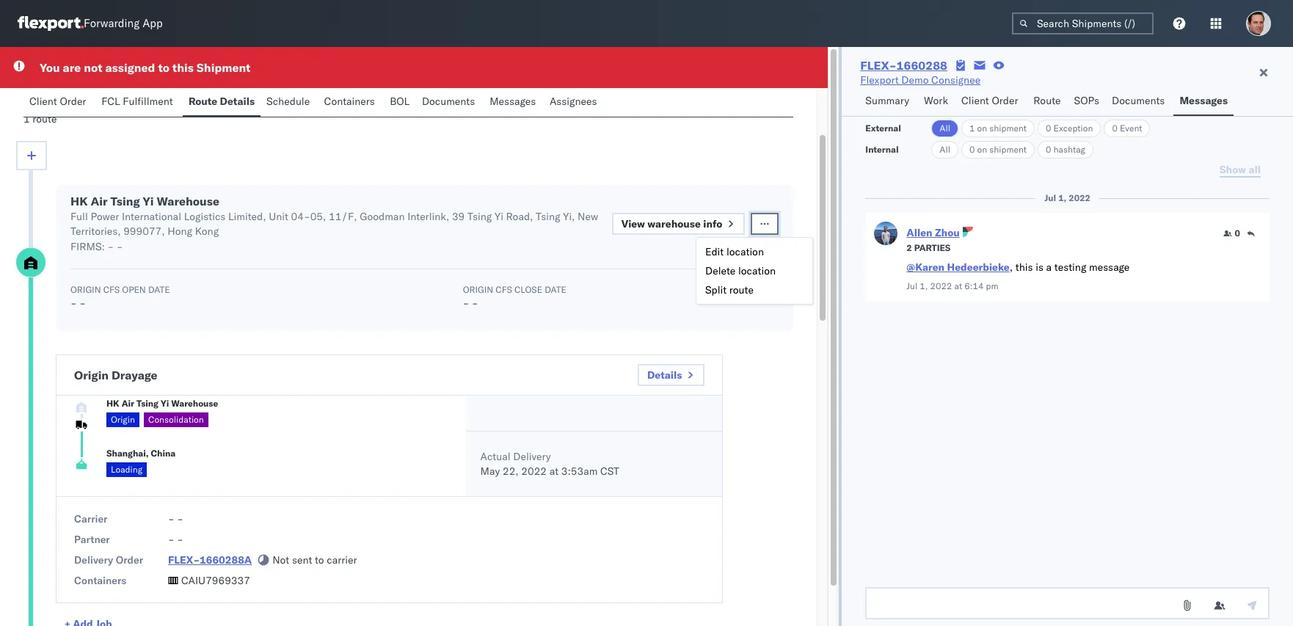 Task type: describe. For each thing, give the bounding box(es) containing it.
exception
[[1054, 123, 1093, 134]]

info
[[703, 217, 723, 231]]

1 horizontal spatial documents button
[[1106, 87, 1174, 116]]

@karen hedeerbieke button
[[907, 261, 1010, 274]]

drayage
[[112, 368, 158, 382]]

05,
[[310, 210, 326, 223]]

hashtag
[[1054, 144, 1086, 155]]

2 horizontal spatial yi
[[495, 210, 504, 223]]

sops
[[1074, 94, 1100, 107]]

2022 inside @karen hedeerbieke , this is a testing message jul 1, 2022 at 6:14 pm
[[931, 280, 952, 291]]

may
[[481, 465, 500, 478]]

unit
[[269, 210, 288, 223]]

partner
[[74, 533, 110, 546]]

0 on shipment
[[970, 144, 1027, 155]]

goodman
[[360, 210, 405, 223]]

- - for partner
[[168, 533, 184, 546]]

international
[[122, 210, 181, 223]]

tsing down drayage
[[136, 398, 159, 409]]

carrier
[[327, 554, 357, 567]]

hk air tsing yi warehouse full power international logistics limited, unit 04-05, 11/f, goodman interlink, 39 tsing yi road, tsing yi, new territories, 999077, hong kong firms: - -
[[70, 194, 598, 253]]

1 route
[[23, 112, 57, 126]]

full
[[70, 210, 88, 223]]

flexport. image
[[18, 16, 84, 31]]

0 for 0 event
[[1112, 123, 1118, 134]]

details inside button
[[647, 369, 682, 382]]

tsing up power
[[111, 194, 140, 208]]

route details
[[189, 95, 255, 108]]

0 hashtag
[[1046, 144, 1086, 155]]

consolidation
[[148, 414, 204, 425]]

cfs for origin cfs close date - -
[[496, 284, 512, 295]]

road,
[[506, 210, 533, 223]]

999077,
[[123, 225, 165, 238]]

china
[[151, 448, 176, 459]]

view
[[622, 217, 645, 231]]

11/f,
[[329, 210, 357, 223]]

work
[[924, 94, 948, 107]]

origin drayage
[[74, 368, 158, 382]]

order for client order button to the right
[[992, 94, 1019, 107]]

0 for 0 on shipment
[[970, 144, 975, 155]]

1 horizontal spatial messages
[[1180, 94, 1228, 107]]

0 horizontal spatial messages
[[490, 95, 536, 108]]

summary
[[866, 94, 910, 107]]

1 horizontal spatial jul
[[1045, 192, 1057, 203]]

flex-1660288a
[[168, 554, 252, 567]]

air for hk air tsing yi warehouse full power international logistics limited, unit 04-05, 11/f, goodman interlink, 39 tsing yi road, tsing yi, new territories, 999077, hong kong firms: - -
[[91, 194, 108, 208]]

forwarding
[[84, 17, 140, 30]]

origin cfs close date - -
[[463, 284, 567, 310]]

hong
[[168, 225, 192, 238]]

0 event
[[1112, 123, 1143, 134]]

0 horizontal spatial messages button
[[484, 88, 544, 117]]

delivery order
[[74, 554, 143, 567]]

Search Shipments (/) text field
[[1012, 12, 1154, 35]]

hk for hk air tsing yi warehouse
[[106, 398, 119, 409]]

2
[[907, 242, 912, 253]]

are
[[63, 60, 81, 75]]

you are not assigned to this shipment
[[40, 60, 251, 75]]

hk for hk air tsing yi warehouse full power international logistics limited, unit 04-05, 11/f, goodman interlink, 39 tsing yi road, tsing yi, new territories, 999077, hong kong firms: - -
[[70, 194, 88, 208]]

date for origin cfs close date - -
[[545, 284, 567, 295]]

1660288a
[[200, 554, 252, 567]]

actual delivery may 22, 2022 at 3:53am cst
[[481, 450, 620, 478]]

date for origin cfs open date - -
[[148, 284, 170, 295]]

details inside button
[[220, 95, 255, 108]]

you
[[40, 60, 60, 75]]

1 horizontal spatial documents
[[1112, 94, 1165, 107]]

flexport demo consignee link
[[861, 73, 981, 87]]

bol
[[390, 95, 410, 108]]

at inside @karen hedeerbieke , this is a testing message jul 1, 2022 at 6:14 pm
[[955, 280, 963, 291]]

tsing left yi,
[[536, 210, 561, 223]]

sops button
[[1069, 87, 1106, 116]]

hedeerbieke
[[947, 261, 1010, 274]]

flex- for 1660288
[[861, 58, 897, 73]]

hk air tsing yi warehouse
[[106, 398, 218, 409]]

1 for 1 route
[[23, 112, 30, 126]]

view warehouse info
[[622, 217, 723, 231]]

limited,
[[228, 210, 266, 223]]

0 horizontal spatial documents button
[[416, 88, 484, 117]]

client order for the leftmost client order button
[[29, 95, 86, 108]]

air for hk air tsing yi warehouse
[[122, 398, 134, 409]]

0 button
[[1224, 228, 1241, 239]]

flexport demo consignee
[[861, 73, 981, 87]]

route inside edit location delete location split route
[[730, 283, 754, 297]]

0 exception
[[1046, 123, 1093, 134]]

0 horizontal spatial delivery
[[74, 554, 113, 567]]

2022 inside actual delivery may 22, 2022 at 3:53am cst
[[521, 465, 547, 478]]

loading
[[111, 464, 143, 475]]

flex-1660288a button
[[168, 554, 252, 567]]

all button for 1
[[932, 120, 959, 137]]

warehouse
[[648, 217, 701, 231]]

on for 1
[[978, 123, 988, 134]]

yi for hk air tsing yi warehouse full power international logistics limited, unit 04-05, 11/f, goodman interlink, 39 tsing yi road, tsing yi, new territories, 999077, hong kong firms: - -
[[143, 194, 154, 208]]

6:14
[[965, 280, 984, 291]]

assignees
[[550, 95, 597, 108]]

0 vertical spatial 1,
[[1059, 192, 1067, 203]]

fcl fulfillment button
[[96, 88, 183, 117]]

0 vertical spatial route
[[33, 112, 57, 126]]

route button
[[1028, 87, 1069, 116]]

app
[[143, 17, 163, 30]]

flexport
[[861, 73, 899, 87]]

client for the leftmost client order button
[[29, 95, 57, 108]]

demo
[[902, 73, 929, 87]]

schedule button
[[261, 88, 318, 117]]

split
[[705, 283, 727, 297]]

1 horizontal spatial to
[[315, 554, 324, 567]]

summary button
[[860, 87, 918, 116]]

2 parties
[[907, 242, 951, 253]]

,
[[1010, 261, 1013, 274]]

- - for carrier
[[168, 512, 184, 526]]

message
[[1089, 261, 1130, 274]]

a
[[1047, 261, 1052, 274]]

at inside actual delivery may 22, 2022 at 3:53am cst
[[550, 465, 559, 478]]

0 vertical spatial location
[[727, 245, 764, 258]]

22,
[[503, 465, 519, 478]]

04-
[[291, 210, 310, 223]]

warehouse for hk air tsing yi warehouse
[[171, 398, 218, 409]]

39
[[452, 210, 465, 223]]

containers button
[[318, 88, 384, 117]]

shipment
[[197, 60, 251, 75]]

order for the leftmost client order button
[[60, 95, 86, 108]]



Task type: locate. For each thing, give the bounding box(es) containing it.
origin inside origin cfs open date - -
[[70, 284, 101, 295]]

date
[[148, 284, 170, 295], [545, 284, 567, 295]]

1 horizontal spatial yi
[[161, 398, 169, 409]]

2 parties button
[[907, 241, 951, 254]]

0 horizontal spatial yi
[[143, 194, 154, 208]]

@karen hedeerbieke , this is a testing message jul 1, 2022 at 6:14 pm
[[907, 261, 1130, 291]]

cfs for origin cfs open date - -
[[103, 284, 120, 295]]

yi up consolidation
[[161, 398, 169, 409]]

1 vertical spatial yi
[[495, 210, 504, 223]]

tsing right 39
[[468, 210, 492, 223]]

firms:
[[70, 240, 105, 253]]

shipment for 1 on shipment
[[990, 123, 1027, 134]]

2 vertical spatial 2022
[[521, 465, 547, 478]]

1 vertical spatial 2022
[[931, 280, 952, 291]]

1 vertical spatial route
[[730, 283, 754, 297]]

route right split
[[730, 283, 754, 297]]

client order up '1 route'
[[29, 95, 86, 108]]

0 vertical spatial containers
[[324, 95, 375, 108]]

hk up full
[[70, 194, 88, 208]]

0 horizontal spatial documents
[[422, 95, 475, 108]]

flex-1660288
[[861, 58, 948, 73]]

delivery inside actual delivery may 22, 2022 at 3:53am cst
[[513, 450, 551, 463]]

0 vertical spatial all button
[[932, 120, 959, 137]]

warehouse inside hk air tsing yi warehouse full power international logistics limited, unit 04-05, 11/f, goodman interlink, 39 tsing yi road, tsing yi, new territories, 999077, hong kong firms: - -
[[157, 194, 219, 208]]

not
[[272, 554, 289, 567]]

2 shipment from the top
[[990, 144, 1027, 155]]

jul down 0 hashtag
[[1045, 192, 1057, 203]]

documents
[[1112, 94, 1165, 107], [422, 95, 475, 108]]

1 on shipment
[[970, 123, 1027, 134]]

on
[[978, 123, 988, 134], [978, 144, 988, 155]]

0 for 0
[[1235, 228, 1241, 239]]

origin for origin
[[111, 414, 135, 425]]

jul inside @karen hedeerbieke , this is a testing message jul 1, 2022 at 6:14 pm
[[907, 280, 918, 291]]

0 vertical spatial hk
[[70, 194, 88, 208]]

0 vertical spatial flex-
[[861, 58, 897, 73]]

1 vertical spatial all
[[940, 144, 951, 155]]

0 horizontal spatial client
[[29, 95, 57, 108]]

0 horizontal spatial hk
[[70, 194, 88, 208]]

1660288
[[897, 58, 948, 73]]

0 vertical spatial delivery
[[513, 450, 551, 463]]

assignees button
[[544, 88, 606, 117]]

flex- for 1660288a
[[168, 554, 200, 567]]

0 for 0 hashtag
[[1046, 144, 1052, 155]]

not sent to carrier
[[272, 554, 357, 567]]

1 vertical spatial hk
[[106, 398, 119, 409]]

location right delete
[[738, 264, 776, 277]]

origin for origin cfs open date - -
[[70, 284, 101, 295]]

1 vertical spatial containers
[[74, 574, 127, 587]]

client for client order button to the right
[[962, 94, 989, 107]]

0 horizontal spatial date
[[148, 284, 170, 295]]

0 vertical spatial on
[[978, 123, 988, 134]]

kong
[[195, 225, 219, 238]]

1 horizontal spatial order
[[116, 554, 143, 567]]

1 horizontal spatial route
[[1034, 94, 1061, 107]]

0 vertical spatial shipment
[[990, 123, 1027, 134]]

on down 1 on shipment
[[978, 144, 988, 155]]

0 horizontal spatial jul
[[907, 280, 918, 291]]

open
[[122, 284, 146, 295]]

0 horizontal spatial route
[[189, 95, 217, 108]]

1 horizontal spatial cfs
[[496, 284, 512, 295]]

1 date from the left
[[148, 284, 170, 295]]

location right edit
[[727, 245, 764, 258]]

shipment up "0 on shipment"
[[990, 123, 1027, 134]]

warehouse for hk air tsing yi warehouse full power international logistics limited, unit 04-05, 11/f, goodman interlink, 39 tsing yi road, tsing yi, new territories, 999077, hong kong firms: - -
[[157, 194, 219, 208]]

1 vertical spatial jul
[[907, 280, 918, 291]]

origin cfs open date - -
[[70, 284, 170, 310]]

this inside @karen hedeerbieke , this is a testing message jul 1, 2022 at 6:14 pm
[[1016, 261, 1033, 274]]

internal
[[866, 144, 899, 155]]

shipment for 0 on shipment
[[990, 144, 1027, 155]]

1 all button from the top
[[932, 120, 959, 137]]

logistics
[[184, 210, 226, 223]]

messages button
[[1174, 87, 1234, 116], [484, 88, 544, 117]]

1
[[23, 112, 30, 126], [970, 123, 975, 134]]

2022 down hashtag
[[1069, 192, 1091, 203]]

0 for 0 exception
[[1046, 123, 1052, 134]]

route for route details
[[189, 95, 217, 108]]

1 vertical spatial 1,
[[920, 280, 928, 291]]

origin for origin drayage
[[74, 368, 109, 382]]

1 horizontal spatial details
[[647, 369, 682, 382]]

jul
[[1045, 192, 1057, 203], [907, 280, 918, 291]]

jul 1, 2022
[[1045, 192, 1091, 203]]

location
[[727, 245, 764, 258], [738, 264, 776, 277]]

sent
[[292, 554, 312, 567]]

route details button
[[183, 88, 261, 117]]

warehouse up consolidation
[[171, 398, 218, 409]]

yi
[[143, 194, 154, 208], [495, 210, 504, 223], [161, 398, 169, 409]]

2 cfs from the left
[[496, 284, 512, 295]]

shipment
[[990, 123, 1027, 134], [990, 144, 1027, 155]]

hk down the origin drayage
[[106, 398, 119, 409]]

1, down 0 hashtag
[[1059, 192, 1067, 203]]

2 horizontal spatial order
[[992, 94, 1019, 107]]

edit
[[705, 245, 724, 258]]

0 horizontal spatial order
[[60, 95, 86, 108]]

actual
[[481, 450, 511, 463]]

route down you
[[33, 112, 57, 126]]

containers
[[324, 95, 375, 108], [74, 574, 127, 587]]

0 horizontal spatial 1
[[23, 112, 30, 126]]

origin down firms:
[[70, 284, 101, 295]]

1 vertical spatial shipment
[[990, 144, 1027, 155]]

1 vertical spatial air
[[122, 398, 134, 409]]

date right open
[[148, 284, 170, 295]]

0 vertical spatial all
[[940, 123, 951, 134]]

yi left road,
[[495, 210, 504, 223]]

route
[[1034, 94, 1061, 107], [189, 95, 217, 108]]

-
[[108, 240, 114, 253], [117, 240, 123, 253], [70, 297, 77, 310], [80, 297, 86, 310], [463, 297, 469, 310], [472, 297, 478, 310], [168, 512, 174, 526], [177, 512, 184, 526], [168, 533, 174, 546], [177, 533, 184, 546]]

0 vertical spatial this
[[172, 60, 194, 75]]

event
[[1120, 123, 1143, 134]]

1 horizontal spatial containers
[[324, 95, 375, 108]]

0 vertical spatial 2022
[[1069, 192, 1091, 203]]

0 vertical spatial air
[[91, 194, 108, 208]]

date inside origin cfs close date - -
[[545, 284, 567, 295]]

0 horizontal spatial to
[[158, 60, 170, 75]]

0 vertical spatial to
[[158, 60, 170, 75]]

1 horizontal spatial 1,
[[1059, 192, 1067, 203]]

this left shipment
[[172, 60, 194, 75]]

cfs inside origin cfs close date - -
[[496, 284, 512, 295]]

client down consignee
[[962, 94, 989, 107]]

date right close
[[545, 284, 567, 295]]

carrier
[[74, 512, 108, 526]]

0 horizontal spatial 2022
[[521, 465, 547, 478]]

None text field
[[866, 587, 1270, 620]]

all button for 0
[[932, 141, 959, 159]]

shanghai, china loading
[[106, 448, 176, 475]]

containers inside button
[[324, 95, 375, 108]]

1 horizontal spatial at
[[955, 280, 963, 291]]

testing
[[1055, 261, 1087, 274]]

pm
[[986, 280, 999, 291]]

route inside route details button
[[189, 95, 217, 108]]

air down drayage
[[122, 398, 134, 409]]

flex-
[[861, 58, 897, 73], [168, 554, 200, 567]]

shanghai,
[[106, 448, 149, 459]]

all for 0
[[940, 144, 951, 155]]

1 cfs from the left
[[103, 284, 120, 295]]

0 horizontal spatial air
[[91, 194, 108, 208]]

0 vertical spatial jul
[[1045, 192, 1057, 203]]

this right ,
[[1016, 261, 1033, 274]]

documents button right bol
[[416, 88, 484, 117]]

1 all from the top
[[940, 123, 951, 134]]

0 horizontal spatial route
[[33, 112, 57, 126]]

air
[[91, 194, 108, 208], [122, 398, 134, 409]]

at
[[955, 280, 963, 291], [550, 465, 559, 478]]

order
[[992, 94, 1019, 107], [60, 95, 86, 108], [116, 554, 143, 567]]

flex- up flexport at the top of the page
[[861, 58, 897, 73]]

all for 1
[[940, 123, 951, 134]]

0 vertical spatial yi
[[143, 194, 154, 208]]

1 vertical spatial - -
[[168, 533, 184, 546]]

allen zhou button
[[907, 226, 960, 239]]

1 horizontal spatial route
[[730, 283, 754, 297]]

power
[[91, 210, 119, 223]]

1 vertical spatial this
[[1016, 261, 1033, 274]]

1 horizontal spatial 2022
[[931, 280, 952, 291]]

on for 0
[[978, 144, 988, 155]]

containers down the delivery order at the bottom left of the page
[[74, 574, 127, 587]]

client order for client order button to the right
[[962, 94, 1019, 107]]

0 horizontal spatial containers
[[74, 574, 127, 587]]

new
[[578, 210, 598, 223]]

1 vertical spatial all button
[[932, 141, 959, 159]]

details button
[[638, 364, 705, 386]]

0 horizontal spatial flex-
[[168, 554, 200, 567]]

0
[[1046, 123, 1052, 134], [1112, 123, 1118, 134], [970, 144, 975, 155], [1046, 144, 1052, 155], [1235, 228, 1241, 239]]

2 - - from the top
[[168, 533, 184, 546]]

delivery down partner
[[74, 554, 113, 567]]

hk inside hk air tsing yi warehouse full power international logistics limited, unit 04-05, 11/f, goodman interlink, 39 tsing yi road, tsing yi, new territories, 999077, hong kong firms: - -
[[70, 194, 88, 208]]

this
[[172, 60, 194, 75], [1016, 261, 1033, 274]]

delete
[[705, 264, 736, 277]]

cfs left close
[[496, 284, 512, 295]]

parties
[[914, 242, 951, 253]]

cst
[[601, 465, 620, 478]]

consignee
[[932, 73, 981, 87]]

cfs
[[103, 284, 120, 295], [496, 284, 512, 295]]

1 horizontal spatial client order button
[[956, 87, 1028, 116]]

fulfillment
[[123, 95, 173, 108]]

allen
[[907, 226, 933, 239]]

is
[[1036, 261, 1044, 274]]

2 on from the top
[[978, 144, 988, 155]]

1 horizontal spatial delivery
[[513, 450, 551, 463]]

yi for hk air tsing yi warehouse
[[161, 398, 169, 409]]

documents button up event
[[1106, 87, 1174, 116]]

0 vertical spatial details
[[220, 95, 255, 108]]

1 horizontal spatial this
[[1016, 261, 1033, 274]]

cfs inside origin cfs open date - -
[[103, 284, 120, 295]]

1 vertical spatial location
[[738, 264, 776, 277]]

air inside hk air tsing yi warehouse full power international logistics limited, unit 04-05, 11/f, goodman interlink, 39 tsing yi road, tsing yi, new territories, 999077, hong kong firms: - -
[[91, 194, 108, 208]]

date inside origin cfs open date - -
[[148, 284, 170, 295]]

delivery up 22,
[[513, 450, 551, 463]]

route
[[33, 112, 57, 126], [730, 283, 754, 297]]

yi up international
[[143, 194, 154, 208]]

@karen
[[907, 261, 945, 274]]

2022 right 22,
[[521, 465, 547, 478]]

1 horizontal spatial client order
[[962, 94, 1019, 107]]

0 inside button
[[1235, 228, 1241, 239]]

0 horizontal spatial at
[[550, 465, 559, 478]]

2 horizontal spatial 2022
[[1069, 192, 1091, 203]]

client order up 1 on shipment
[[962, 94, 1019, 107]]

0 vertical spatial warehouse
[[157, 194, 219, 208]]

not
[[84, 60, 102, 75]]

air up power
[[91, 194, 108, 208]]

client order
[[962, 94, 1019, 107], [29, 95, 86, 108]]

close
[[515, 284, 543, 295]]

cfs left open
[[103, 284, 120, 295]]

documents right bol button
[[422, 95, 475, 108]]

assigned
[[105, 60, 155, 75]]

to right sent
[[315, 554, 324, 567]]

allen zhou
[[907, 226, 960, 239]]

territories,
[[70, 225, 121, 238]]

1 horizontal spatial 1
[[970, 123, 975, 134]]

0 horizontal spatial client order
[[29, 95, 86, 108]]

1 horizontal spatial client
[[962, 94, 989, 107]]

2 vertical spatial yi
[[161, 398, 169, 409]]

2022 down @karen
[[931, 280, 952, 291]]

at left the 6:14 on the top
[[955, 280, 963, 291]]

warehouse up logistics
[[157, 194, 219, 208]]

0 vertical spatial at
[[955, 280, 963, 291]]

2 date from the left
[[545, 284, 567, 295]]

client order button down you
[[23, 88, 96, 117]]

1 horizontal spatial flex-
[[861, 58, 897, 73]]

on up "0 on shipment"
[[978, 123, 988, 134]]

1 horizontal spatial air
[[122, 398, 134, 409]]

1 horizontal spatial date
[[545, 284, 567, 295]]

0 horizontal spatial this
[[172, 60, 194, 75]]

warehouse
[[157, 194, 219, 208], [171, 398, 218, 409]]

origin left close
[[463, 284, 493, 295]]

route inside route button
[[1034, 94, 1061, 107]]

shipment down 1 on shipment
[[990, 144, 1027, 155]]

1, inside @karen hedeerbieke , this is a testing message jul 1, 2022 at 6:14 pm
[[920, 280, 928, 291]]

schedule
[[267, 95, 310, 108]]

0 horizontal spatial cfs
[[103, 284, 120, 295]]

route up 0 exception
[[1034, 94, 1061, 107]]

0 horizontal spatial 1,
[[920, 280, 928, 291]]

route for route
[[1034, 94, 1061, 107]]

interlink,
[[408, 210, 449, 223]]

1 vertical spatial details
[[647, 369, 682, 382]]

1 for 1 on shipment
[[970, 123, 975, 134]]

1 vertical spatial to
[[315, 554, 324, 567]]

flex- up caiu7969337
[[168, 554, 200, 567]]

work button
[[918, 87, 956, 116]]

client up '1 route'
[[29, 95, 57, 108]]

1 - - from the top
[[168, 512, 184, 526]]

2 all from the top
[[940, 144, 951, 155]]

1 shipment from the top
[[990, 123, 1027, 134]]

containers left bol
[[324, 95, 375, 108]]

1 horizontal spatial hk
[[106, 398, 119, 409]]

2 all button from the top
[[932, 141, 959, 159]]

documents button
[[1106, 87, 1174, 116], [416, 88, 484, 117]]

origin left drayage
[[74, 368, 109, 382]]

0 horizontal spatial client order button
[[23, 88, 96, 117]]

route down shipment
[[189, 95, 217, 108]]

documents up event
[[1112, 94, 1165, 107]]

caiu7969337
[[181, 574, 250, 587]]

1 vertical spatial on
[[978, 144, 988, 155]]

to right assigned
[[158, 60, 170, 75]]

2022
[[1069, 192, 1091, 203], [931, 280, 952, 291], [521, 465, 547, 478]]

1 vertical spatial warehouse
[[171, 398, 218, 409]]

external
[[866, 123, 901, 134]]

0 vertical spatial - -
[[168, 512, 184, 526]]

1, down @karen
[[920, 280, 928, 291]]

origin inside origin cfs close date - -
[[463, 284, 493, 295]]

client order button up 1 on shipment
[[956, 87, 1028, 116]]

origin for origin cfs close date - -
[[463, 284, 493, 295]]

1 vertical spatial at
[[550, 465, 559, 478]]

jul down @karen
[[907, 280, 918, 291]]

1 on from the top
[[978, 123, 988, 134]]

0 horizontal spatial details
[[220, 95, 255, 108]]

forwarding app link
[[18, 16, 163, 31]]

1 horizontal spatial messages button
[[1174, 87, 1234, 116]]

at left 3:53am
[[550, 465, 559, 478]]

origin up shanghai,
[[111, 414, 135, 425]]

1 vertical spatial flex-
[[168, 554, 200, 567]]

1 vertical spatial delivery
[[74, 554, 113, 567]]



Task type: vqa. For each thing, say whether or not it's contained in the screenshot.
Waka!
no



